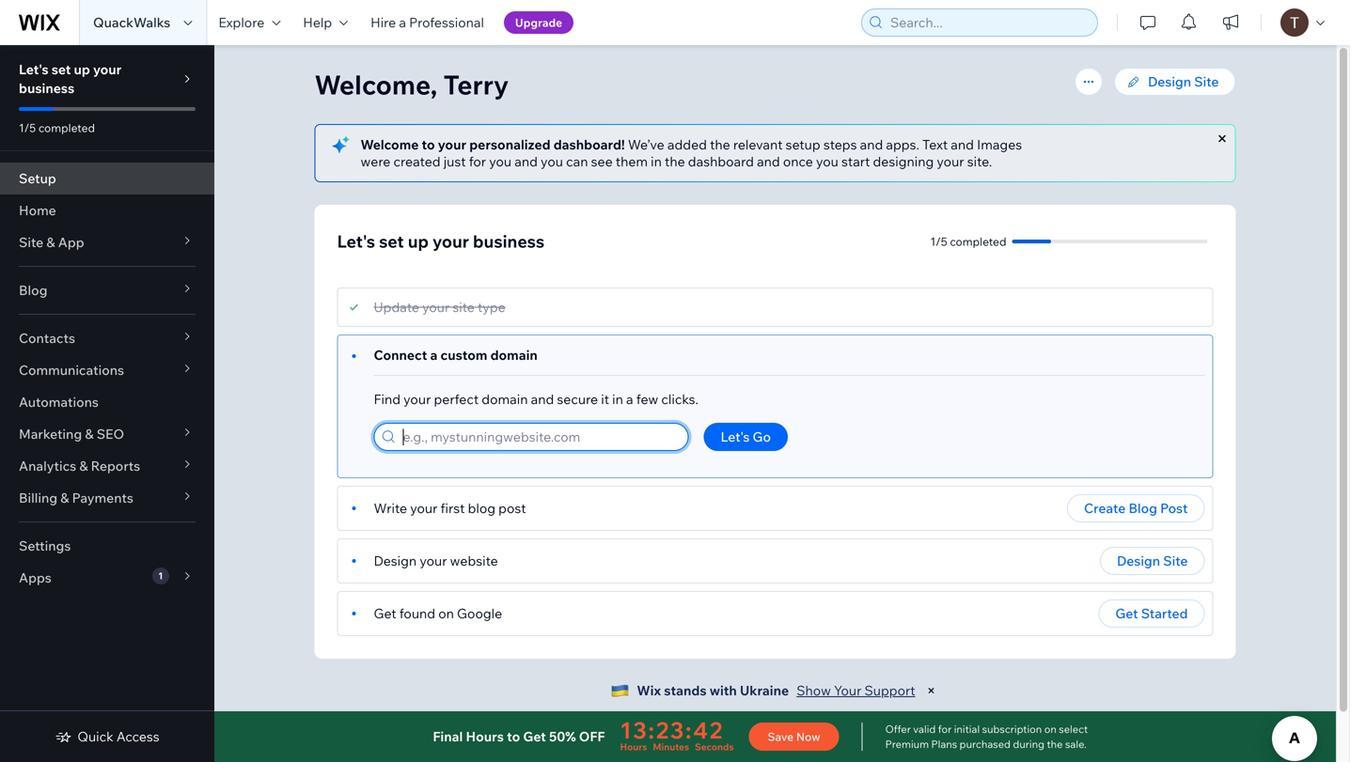 Task type: locate. For each thing, give the bounding box(es) containing it.
post
[[1160, 500, 1188, 517]]

2 vertical spatial the
[[1047, 738, 1063, 751]]

let's
[[19, 61, 48, 78], [337, 231, 375, 252], [721, 429, 750, 445]]

images
[[977, 136, 1022, 153]]

let's set up your business up update your site type
[[337, 231, 544, 252]]

get left "50%"
[[523, 729, 546, 745]]

domain for custom
[[490, 347, 538, 363]]

automations
[[19, 394, 99, 410]]

get found on google
[[374, 605, 502, 622]]

1/5 completed down site.
[[930, 235, 1006, 249]]

google
[[457, 605, 502, 622]]

we've
[[628, 136, 664, 153]]

completed
[[38, 121, 95, 135], [950, 235, 1006, 249]]

apps
[[19, 570, 51, 586]]

automations link
[[0, 386, 214, 418]]

1 horizontal spatial a
[[430, 347, 438, 363]]

2 horizontal spatial a
[[626, 391, 633, 408]]

0 horizontal spatial let's set up your business
[[19, 61, 122, 96]]

1 horizontal spatial you
[[541, 153, 563, 170]]

hours
[[466, 729, 504, 745], [620, 741, 647, 753]]

1 horizontal spatial for
[[938, 723, 952, 736]]

found
[[399, 605, 435, 622]]

1 horizontal spatial blog
[[1129, 500, 1157, 517]]

2 horizontal spatial let's
[[721, 429, 750, 445]]

blog left post
[[1129, 500, 1157, 517]]

completed down site.
[[950, 235, 1006, 249]]

the
[[710, 136, 730, 153], [665, 153, 685, 170], [1047, 738, 1063, 751]]

and up start
[[860, 136, 883, 153]]

blog up contacts
[[19, 282, 47, 299]]

& for billing
[[60, 490, 69, 506]]

1 vertical spatial the
[[665, 153, 685, 170]]

business
[[19, 80, 74, 96], [473, 231, 544, 252]]

0 horizontal spatial up
[[74, 61, 90, 78]]

1 vertical spatial set
[[379, 231, 404, 252]]

0 horizontal spatial 1/5
[[19, 121, 36, 135]]

2 horizontal spatial get
[[1115, 605, 1138, 622]]

blog inside the create blog post button
[[1129, 500, 1157, 517]]

design site inside button
[[1117, 553, 1188, 569]]

2 horizontal spatial you
[[816, 153, 838, 170]]

and left secure
[[531, 391, 554, 408]]

0 horizontal spatial 1/5 completed
[[19, 121, 95, 135]]

a left custom
[[430, 347, 438, 363]]

let's set up your business down quackwalks
[[19, 61, 122, 96]]

sale.
[[1065, 738, 1087, 751]]

in down we've
[[651, 153, 662, 170]]

business up the type
[[473, 231, 544, 252]]

0 vertical spatial let's
[[19, 61, 48, 78]]

create
[[1084, 500, 1126, 517]]

0 horizontal spatial set
[[51, 61, 71, 78]]

for up plans
[[938, 723, 952, 736]]

1/5 up the setup
[[19, 121, 36, 135]]

your inside let's set up your business
[[93, 61, 122, 78]]

& inside popup button
[[85, 426, 94, 442]]

you down welcome to your personalized dashboard!
[[489, 153, 512, 170]]

site
[[1194, 73, 1219, 90], [19, 234, 43, 251], [1163, 553, 1188, 569]]

business inside let's set up your business
[[19, 80, 74, 96]]

1/5 completed inside sidebar element
[[19, 121, 95, 135]]

hours inside 13:23:42 hours minutes seconds
[[620, 741, 647, 753]]

0 vertical spatial 1/5
[[19, 121, 36, 135]]

on left select
[[1044, 723, 1057, 736]]

we've added the relevant setup steps and apps. text and images were created just for you and you can see them in the dashboard and once you start designing your site.
[[361, 136, 1022, 170]]

2 horizontal spatial site
[[1194, 73, 1219, 90]]

website
[[450, 553, 498, 569]]

1 vertical spatial blog
[[1129, 500, 1157, 517]]

1 vertical spatial for
[[938, 723, 952, 736]]

them
[[616, 153, 648, 170]]

1 horizontal spatial in
[[651, 153, 662, 170]]

site inside dropdown button
[[19, 234, 43, 251]]

0 vertical spatial a
[[399, 14, 406, 31]]

1 vertical spatial in
[[612, 391, 623, 408]]

0 vertical spatial design site
[[1148, 73, 1219, 90]]

sidebar element
[[0, 45, 214, 762]]

0 vertical spatial let's set up your business
[[19, 61, 122, 96]]

get inside the get started button
[[1115, 605, 1138, 622]]

0 vertical spatial 1/5 completed
[[19, 121, 95, 135]]

1
[[158, 570, 163, 582]]

setup link
[[0, 163, 214, 195]]

2 vertical spatial site
[[1163, 553, 1188, 569]]

0 horizontal spatial blog
[[19, 282, 47, 299]]

for
[[469, 153, 486, 170], [938, 723, 952, 736]]

type
[[478, 299, 506, 315]]

and
[[860, 136, 883, 153], [951, 136, 974, 153], [515, 153, 538, 170], [757, 153, 780, 170], [531, 391, 554, 408]]

go
[[753, 429, 771, 445]]

0 vertical spatial site
[[1194, 73, 1219, 90]]

your
[[834, 683, 862, 699]]

site & app
[[19, 234, 84, 251]]

for inside offer valid for initial subscription on select premium plans purchased during the sale.
[[938, 723, 952, 736]]

0 horizontal spatial a
[[399, 14, 406, 31]]

e.g., mystunningwebsite.com field
[[397, 424, 682, 450]]

0 horizontal spatial business
[[19, 80, 74, 96]]

your inside 'we've added the relevant setup steps and apps. text and images were created just for you and you can see them in the dashboard and once you start designing your site.'
[[937, 153, 964, 170]]

design
[[1148, 73, 1191, 90], [374, 553, 417, 569], [1117, 553, 1160, 569]]

added
[[667, 136, 707, 153]]

2 you from the left
[[541, 153, 563, 170]]

ukraine
[[740, 683, 789, 699]]

you down steps
[[816, 153, 838, 170]]

1 horizontal spatial 1/5
[[930, 235, 947, 249]]

& left app
[[46, 234, 55, 251]]

find
[[374, 391, 401, 408]]

seo
[[97, 426, 124, 442]]

0 vertical spatial domain
[[490, 347, 538, 363]]

during
[[1013, 738, 1045, 751]]

for inside 'we've added the relevant setup steps and apps. text and images were created just for you and you can see them in the dashboard and once you start designing your site.'
[[469, 153, 486, 170]]

to up created
[[422, 136, 435, 153]]

0 vertical spatial in
[[651, 153, 662, 170]]

and down the personalized
[[515, 153, 538, 170]]

0 horizontal spatial to
[[422, 136, 435, 153]]

perfect
[[434, 391, 479, 408]]

and up site.
[[951, 136, 974, 153]]

domain right the perfect
[[482, 391, 528, 408]]

on inside offer valid for initial subscription on select premium plans purchased during the sale.
[[1044, 723, 1057, 736]]

0 horizontal spatial site
[[19, 234, 43, 251]]

completed up the setup
[[38, 121, 95, 135]]

0 vertical spatial up
[[74, 61, 90, 78]]

0 vertical spatial set
[[51, 61, 71, 78]]

seconds
[[695, 741, 734, 753]]

a left the few
[[626, 391, 633, 408]]

your down quackwalks
[[93, 61, 122, 78]]

& left reports
[[79, 458, 88, 474]]

Search... field
[[885, 9, 1092, 36]]

0 vertical spatial completed
[[38, 121, 95, 135]]

1 vertical spatial completed
[[950, 235, 1006, 249]]

marketing & seo
[[19, 426, 124, 442]]

1 horizontal spatial on
[[1044, 723, 1057, 736]]

0 horizontal spatial in
[[612, 391, 623, 408]]

1 vertical spatial business
[[473, 231, 544, 252]]

1 horizontal spatial up
[[408, 231, 429, 252]]

1 horizontal spatial set
[[379, 231, 404, 252]]

let's inside button
[[721, 429, 750, 445]]

initial
[[954, 723, 980, 736]]

1 vertical spatial 1/5 completed
[[930, 235, 1006, 249]]

let's go
[[721, 429, 771, 445]]

in
[[651, 153, 662, 170], [612, 391, 623, 408]]

0 horizontal spatial for
[[469, 153, 486, 170]]

0 horizontal spatial you
[[489, 153, 512, 170]]

access
[[116, 729, 160, 745]]

up
[[74, 61, 90, 78], [408, 231, 429, 252]]

business up the setup
[[19, 80, 74, 96]]

setup
[[19, 170, 56, 187]]

1 horizontal spatial to
[[507, 729, 520, 745]]

1 vertical spatial site
[[19, 234, 43, 251]]

design site
[[1148, 73, 1219, 90], [1117, 553, 1188, 569]]

1/5 down designing
[[930, 235, 947, 249]]

offer
[[885, 723, 911, 736]]

0 horizontal spatial let's
[[19, 61, 48, 78]]

hours for final
[[466, 729, 504, 745]]

contacts button
[[0, 322, 214, 354]]

final
[[433, 729, 463, 745]]

valid
[[913, 723, 936, 736]]

hours right final on the bottom left of the page
[[466, 729, 504, 745]]

1 horizontal spatial let's set up your business
[[337, 231, 544, 252]]

site.
[[967, 153, 992, 170]]

1 horizontal spatial hours
[[620, 741, 647, 753]]

apps.
[[886, 136, 919, 153]]

0 vertical spatial the
[[710, 136, 730, 153]]

select
[[1059, 723, 1088, 736]]

billing & payments
[[19, 490, 133, 506]]

get
[[374, 605, 396, 622], [1115, 605, 1138, 622], [523, 729, 546, 745]]

site inside button
[[1163, 553, 1188, 569]]

secure
[[557, 391, 598, 408]]

let's inside let's set up your business
[[19, 61, 48, 78]]

get left found
[[374, 605, 396, 622]]

completed inside sidebar element
[[38, 121, 95, 135]]

2 vertical spatial let's
[[721, 429, 750, 445]]

a right the hire
[[399, 14, 406, 31]]

and down relevant
[[757, 153, 780, 170]]

let's set up your business
[[19, 61, 122, 96], [337, 231, 544, 252]]

& for marketing
[[85, 426, 94, 442]]

domain
[[490, 347, 538, 363], [482, 391, 528, 408]]

subscription
[[982, 723, 1042, 736]]

in right it
[[612, 391, 623, 408]]

domain up find your perfect domain and secure it in a few clicks.
[[490, 347, 538, 363]]

design inside button
[[1117, 553, 1160, 569]]

0 horizontal spatial get
[[374, 605, 396, 622]]

1 vertical spatial design site
[[1117, 553, 1188, 569]]

on right found
[[438, 605, 454, 622]]

& left the seo
[[85, 426, 94, 442]]

explore
[[218, 14, 264, 31]]

& right billing
[[60, 490, 69, 506]]

1 vertical spatial a
[[430, 347, 438, 363]]

get left started
[[1115, 605, 1138, 622]]

1 horizontal spatial the
[[710, 136, 730, 153]]

1 you from the left
[[489, 153, 512, 170]]

0 vertical spatial blog
[[19, 282, 47, 299]]

your down text
[[937, 153, 964, 170]]

domain for perfect
[[482, 391, 528, 408]]

1/5 completed up the setup
[[19, 121, 95, 135]]

were
[[361, 153, 391, 170]]

1 horizontal spatial site
[[1163, 553, 1188, 569]]

the left sale.
[[1047, 738, 1063, 751]]

the down added
[[665, 153, 685, 170]]

the up dashboard in the top right of the page
[[710, 136, 730, 153]]

1/5 inside sidebar element
[[19, 121, 36, 135]]

set inside let's set up your business
[[51, 61, 71, 78]]

premium
[[885, 738, 929, 751]]

2 vertical spatial a
[[626, 391, 633, 408]]

0 horizontal spatial hours
[[466, 729, 504, 745]]

welcome to your personalized dashboard!
[[361, 136, 625, 153]]

in inside 'we've added the relevant setup steps and apps. text and images were created just for you and you can see them in the dashboard and once you start designing your site.'
[[651, 153, 662, 170]]

13:23:42 hours minutes seconds
[[620, 716, 734, 753]]

0 vertical spatial business
[[19, 80, 74, 96]]

a
[[399, 14, 406, 31], [430, 347, 438, 363], [626, 391, 633, 408]]

0 vertical spatial on
[[438, 605, 454, 622]]

1 vertical spatial on
[[1044, 723, 1057, 736]]

1 horizontal spatial business
[[473, 231, 544, 252]]

1 vertical spatial let's
[[337, 231, 375, 252]]

you left the can
[[541, 153, 563, 170]]

off
[[579, 729, 605, 745]]

1 vertical spatial domain
[[482, 391, 528, 408]]

for down welcome to your personalized dashboard!
[[469, 153, 486, 170]]

2 horizontal spatial the
[[1047, 738, 1063, 751]]

0 horizontal spatial completed
[[38, 121, 95, 135]]

to left "50%"
[[507, 729, 520, 745]]

your left the website at the left bottom of page
[[420, 553, 447, 569]]

0 vertical spatial for
[[469, 153, 486, 170]]

hire
[[371, 14, 396, 31]]

hours left minutes
[[620, 741, 647, 753]]

your left the site on the left top of page
[[422, 299, 450, 315]]



Task type: vqa. For each thing, say whether or not it's contained in the screenshot.
notes button
no



Task type: describe. For each thing, give the bounding box(es) containing it.
0 vertical spatial to
[[422, 136, 435, 153]]

stands
[[664, 683, 707, 699]]

it
[[601, 391, 609, 408]]

quick access button
[[55, 729, 160, 746]]

& for site
[[46, 234, 55, 251]]

get started button
[[1098, 600, 1205, 628]]

can
[[566, 153, 588, 170]]

started
[[1141, 605, 1188, 622]]

analytics & reports
[[19, 458, 140, 474]]

your up the just
[[438, 136, 466, 153]]

design your website
[[374, 553, 498, 569]]

update
[[374, 299, 419, 315]]

1 horizontal spatial completed
[[950, 235, 1006, 249]]

0 horizontal spatial on
[[438, 605, 454, 622]]

blog inside blog dropdown button
[[19, 282, 47, 299]]

text
[[922, 136, 948, 153]]

& for analytics
[[79, 458, 88, 474]]

the inside offer valid for initial subscription on select premium plans purchased during the sale.
[[1047, 738, 1063, 751]]

connect
[[374, 347, 427, 363]]

dashboard!
[[553, 136, 625, 153]]

50%
[[549, 729, 576, 745]]

hours for 13:23:42
[[620, 741, 647, 753]]

marketing
[[19, 426, 82, 442]]

first
[[441, 500, 465, 517]]

write
[[374, 500, 407, 517]]

write your first blog post
[[374, 500, 526, 517]]

1 vertical spatial let's set up your business
[[337, 231, 544, 252]]

let's go button
[[704, 423, 788, 451]]

with
[[710, 683, 737, 699]]

few
[[636, 391, 658, 408]]

see
[[591, 153, 613, 170]]

just
[[443, 153, 466, 170]]

1 vertical spatial 1/5
[[930, 235, 947, 249]]

let's set up your business inside sidebar element
[[19, 61, 122, 96]]

site & app button
[[0, 227, 214, 259]]

start
[[841, 153, 870, 170]]

communications button
[[0, 354, 214, 386]]

design site button
[[1100, 547, 1205, 575]]

wix stands with ukraine show your support
[[637, 683, 915, 699]]

communications
[[19, 362, 124, 378]]

steps
[[823, 136, 857, 153]]

post
[[498, 500, 526, 517]]

save now button
[[749, 723, 839, 751]]

minutes
[[653, 741, 689, 753]]

your left first
[[410, 500, 438, 517]]

1 horizontal spatial 1/5 completed
[[930, 235, 1006, 249]]

your up update your site type
[[433, 231, 469, 252]]

1 horizontal spatial get
[[523, 729, 546, 745]]

clicks.
[[661, 391, 698, 408]]

final hours to get 50% off
[[433, 729, 605, 745]]

reports
[[91, 458, 140, 474]]

1 horizontal spatial let's
[[337, 231, 375, 252]]

save now
[[768, 730, 820, 744]]

0 horizontal spatial the
[[665, 153, 685, 170]]

settings link
[[0, 530, 214, 562]]

create blog post button
[[1067, 495, 1205, 523]]

hire a professional link
[[359, 0, 495, 45]]

13:23:42
[[620, 716, 724, 745]]

3 you from the left
[[816, 153, 838, 170]]

personalized
[[469, 136, 551, 153]]

upgrade
[[515, 16, 562, 30]]

blog button
[[0, 275, 214, 306]]

blog
[[468, 500, 495, 517]]

get for get started
[[1115, 605, 1138, 622]]

welcome,
[[314, 68, 437, 101]]

hire a professional
[[371, 14, 484, 31]]

welcome
[[361, 136, 419, 153]]

wix
[[637, 683, 661, 699]]

your right find
[[403, 391, 431, 408]]

up inside let's set up your business
[[74, 61, 90, 78]]

a for professional
[[399, 14, 406, 31]]

setup
[[786, 136, 820, 153]]

quick access
[[77, 729, 160, 745]]

show your support button
[[796, 683, 915, 699]]

payments
[[72, 490, 133, 506]]

support
[[865, 683, 915, 699]]

marketing & seo button
[[0, 418, 214, 450]]

connect a custom domain
[[374, 347, 538, 363]]

save
[[768, 730, 794, 744]]

home
[[19, 202, 56, 219]]

plans
[[931, 738, 957, 751]]

designing
[[873, 153, 934, 170]]

a for custom
[[430, 347, 438, 363]]

find your perfect domain and secure it in a few clicks.
[[374, 391, 698, 408]]

professional
[[409, 14, 484, 31]]

dashboard
[[688, 153, 754, 170]]

1 vertical spatial up
[[408, 231, 429, 252]]

1 vertical spatial to
[[507, 729, 520, 745]]

contacts
[[19, 330, 75, 346]]

get for get found on google
[[374, 605, 396, 622]]

relevant
[[733, 136, 783, 153]]

update your site type
[[374, 299, 506, 315]]

quackwalks
[[93, 14, 170, 31]]

analytics & reports button
[[0, 450, 214, 482]]

welcome, terry
[[314, 68, 509, 101]]

settings
[[19, 538, 71, 554]]

custom
[[440, 347, 487, 363]]

get started
[[1115, 605, 1188, 622]]

offer valid for initial subscription on select premium plans purchased during the sale.
[[885, 723, 1088, 751]]

quick
[[77, 729, 113, 745]]

help button
[[292, 0, 359, 45]]

design site link
[[1114, 68, 1236, 96]]

once
[[783, 153, 813, 170]]

create blog post
[[1084, 500, 1188, 517]]



